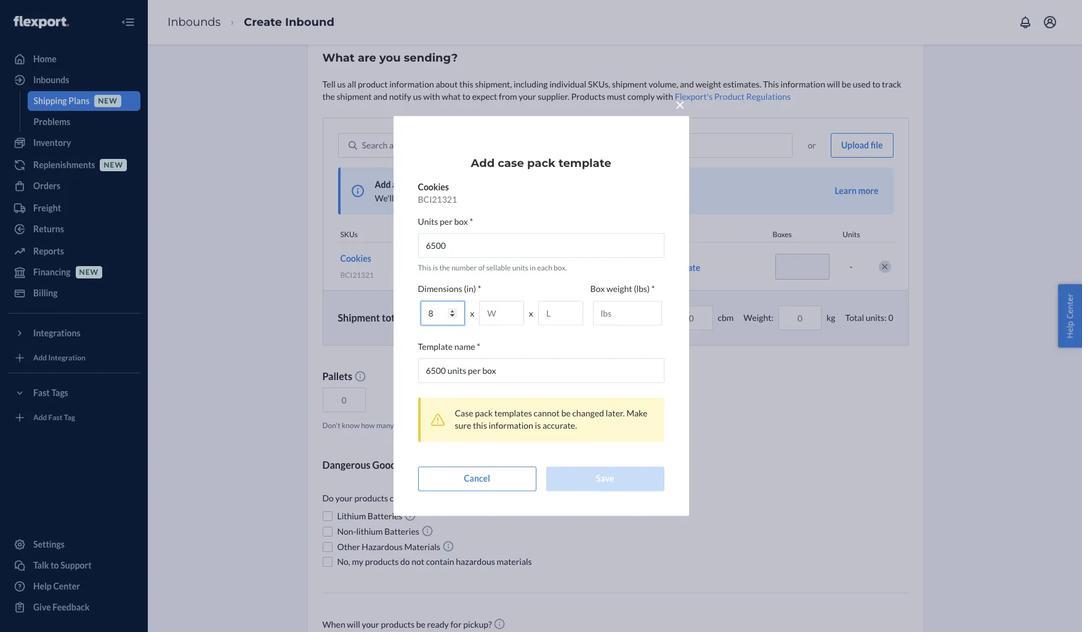 Task type: locate. For each thing, give the bounding box(es) containing it.
add inside add a case pack template for each product. we'll save this information for future inbounds.
[[375, 179, 391, 190]]

to right what
[[463, 91, 471, 102]]

1 horizontal spatial and
[[680, 79, 694, 89]]

this
[[764, 79, 780, 89], [418, 263, 432, 273]]

1 vertical spatial be
[[562, 408, 571, 419]]

hazardous
[[362, 542, 403, 552]]

new right plans
[[98, 96, 118, 106]]

units up -
[[843, 230, 861, 239]]

estimates.
[[724, 79, 762, 89]]

batteries up non-lithium batteries
[[368, 511, 403, 522]]

total
[[846, 313, 865, 323]]

1 vertical spatial for
[[476, 193, 488, 203]]

add integration link
[[7, 348, 141, 368]]

0 horizontal spatial 0 text field
[[670, 306, 713, 331]]

fast inside dropdown button
[[33, 388, 50, 398]]

1 horizontal spatial this
[[764, 79, 780, 89]]

1 horizontal spatial help
[[1065, 321, 1076, 339]]

and
[[680, 79, 694, 89], [374, 91, 388, 102]]

create inbound
[[244, 15, 335, 29]]

no, my products do not contain hazardous materials
[[337, 557, 532, 567]]

cookies for cookies bci21321
[[418, 182, 449, 193]]

0 horizontal spatial or
[[419, 421, 426, 430]]

cu
[[437, 313, 446, 323]]

cookies for cookies
[[341, 253, 372, 264]]

units
[[418, 217, 438, 227], [843, 230, 861, 239]]

add inside × document
[[471, 157, 495, 170]]

from
[[499, 91, 517, 102]]

cancel button
[[418, 467, 537, 492]]

0 vertical spatial template
[[559, 157, 612, 170]]

x
[[470, 308, 475, 319], [529, 308, 534, 319]]

pack up (lbs)
[[646, 262, 664, 273]]

1 vertical spatial cookies
[[341, 253, 372, 264]]

1 vertical spatial is
[[535, 421, 541, 431]]

cookies down "skus"
[[341, 253, 372, 264]]

inbound
[[285, 15, 335, 29]]

save
[[396, 193, 413, 203]]

2 vertical spatial template
[[666, 262, 701, 273]]

search image
[[349, 141, 357, 150]]

in
[[530, 263, 536, 273]]

this inside the tell us all product information about this shipment, including individual skus, shipment volume, and weight estimates. this information will be used to track the shipment and notify us with what to expect from your supplier. products must comply with
[[764, 79, 780, 89]]

add right +
[[610, 262, 626, 273]]

0 horizontal spatial to
[[51, 560, 59, 571]]

goods
[[373, 459, 401, 471]]

product.
[[507, 179, 540, 190]]

0 horizontal spatial case
[[399, 179, 416, 190]]

cookies
[[418, 182, 449, 193], [341, 253, 372, 264]]

shipment down all
[[337, 91, 372, 102]]

0 vertical spatial and
[[680, 79, 694, 89]]

template inside × document
[[559, 157, 612, 170]]

you
[[380, 51, 401, 65]]

0 horizontal spatial us
[[337, 79, 346, 89]]

each right in
[[538, 263, 553, 273]]

0 vertical spatial help
[[1065, 321, 1076, 339]]

0 horizontal spatial x
[[470, 308, 475, 319]]

information up per
[[430, 193, 475, 203]]

is inside case pack templates cannot be changed later. make sure this information is accurate.
[[535, 421, 541, 431]]

problems
[[34, 116, 70, 127]]

tell
[[323, 79, 336, 89]]

pack up the cargo?
[[475, 408, 493, 419]]

0 horizontal spatial cookies
[[341, 253, 372, 264]]

2 vertical spatial to
[[51, 560, 59, 571]]

lbs number field
[[593, 301, 662, 326]]

template inside add a case pack template for each product. we'll save this information for future inbounds.
[[437, 179, 472, 190]]

each inside add a case pack template for each product. we'll save this information for future inbounds.
[[487, 179, 505, 190]]

pack up product.
[[528, 157, 556, 170]]

2 vertical spatial new
[[79, 268, 99, 277]]

* right the box
[[470, 217, 473, 227]]

1 horizontal spatial be
[[842, 79, 852, 89]]

sending?
[[404, 51, 458, 65]]

1 horizontal spatial case
[[498, 157, 524, 170]]

be right will
[[842, 79, 852, 89]]

template name *
[[418, 342, 481, 352]]

help center inside button
[[1065, 294, 1076, 339]]

1 horizontal spatial template
[[559, 157, 612, 170]]

L number field
[[539, 301, 583, 326]]

flexport logo image
[[14, 16, 69, 28]]

batteries
[[368, 511, 403, 522], [385, 527, 420, 537]]

template inside 'row'
[[666, 262, 701, 273]]

0 vertical spatial the
[[323, 91, 335, 102]]

bci21321 up units per box *
[[418, 194, 457, 205]]

1 horizontal spatial shipment
[[612, 79, 648, 89]]

x right ft/lb
[[470, 308, 475, 319]]

0 text field left cbm at right
[[670, 306, 713, 331]]

0 horizontal spatial with
[[424, 91, 440, 102]]

add for add a case pack template for each product. we'll save this information for future inbounds.
[[375, 179, 391, 190]]

to right used
[[873, 79, 881, 89]]

0 horizontal spatial be
[[562, 408, 571, 419]]

cookies inside 'row'
[[341, 253, 372, 264]]

case inside 'row'
[[627, 262, 644, 273]]

add left the a
[[375, 179, 391, 190]]

1 horizontal spatial help center
[[1065, 294, 1076, 339]]

1 horizontal spatial inbounds
[[168, 15, 221, 29]]

with down volume,
[[657, 91, 674, 102]]

new down the reports link
[[79, 268, 99, 277]]

0 horizontal spatial each
[[487, 179, 505, 190]]

0 horizontal spatial units
[[418, 217, 438, 227]]

batteries up "other hazardous materials"
[[385, 527, 420, 537]]

-
[[850, 261, 853, 272]]

0 horizontal spatial the
[[323, 91, 335, 102]]

1 vertical spatial center
[[53, 581, 80, 592]]

0 vertical spatial this
[[764, 79, 780, 89]]

1 horizontal spatial to
[[463, 91, 471, 102]]

1 vertical spatial units
[[843, 230, 861, 239]]

the left number
[[440, 263, 451, 273]]

add down fast tags
[[33, 413, 47, 422]]

changed
[[573, 408, 605, 419]]

track
[[883, 79, 902, 89]]

case right the a
[[399, 179, 416, 190]]

0 horizontal spatial bci21321
[[341, 271, 374, 280]]

1 horizontal spatial the
[[440, 263, 451, 273]]

is left .
[[535, 421, 541, 431]]

or left upload
[[808, 140, 817, 150]]

with down about
[[424, 91, 440, 102]]

template
[[559, 157, 612, 170], [437, 179, 472, 190], [666, 262, 701, 273]]

add for add case pack template
[[471, 157, 495, 170]]

0 vertical spatial fast
[[33, 388, 50, 398]]

is up dimensions
[[433, 263, 438, 273]]

be
[[842, 79, 852, 89], [562, 408, 571, 419]]

and down product
[[374, 91, 388, 102]]

cookies up units per box *
[[418, 182, 449, 193]]

case
[[498, 157, 524, 170], [399, 179, 416, 190], [627, 262, 644, 273]]

bci21321 inside 'row'
[[341, 271, 374, 280]]

0 horizontal spatial help center
[[33, 581, 80, 592]]

1 horizontal spatial weight
[[696, 79, 722, 89]]

0 horizontal spatial inbounds link
[[7, 70, 141, 90]]

the inside × document
[[440, 263, 451, 273]]

cookies inside cookies bci21321
[[418, 182, 449, 193]]

lithium
[[357, 527, 383, 537]]

0 vertical spatial bci21321
[[418, 194, 457, 205]]

dimensions (in) *
[[418, 284, 482, 294]]

case inside × document
[[498, 157, 524, 170]]

1 horizontal spatial is
[[535, 421, 541, 431]]

× document
[[394, 91, 689, 516]]

us right notify
[[413, 91, 422, 102]]

weight right the box
[[607, 284, 633, 294]]

1 vertical spatial each
[[538, 263, 553, 273]]

0 vertical spatial weight
[[696, 79, 722, 89]]

what
[[442, 91, 461, 102]]

2 horizontal spatial case
[[627, 262, 644, 273]]

2 vertical spatial this
[[473, 421, 487, 431]]

flexport's product regulations
[[675, 91, 792, 102]]

this up dimensions
[[418, 263, 432, 273]]

add up add a case pack template for each product. we'll save this information for future inbounds.
[[471, 157, 495, 170]]

0 text field left kg
[[779, 306, 822, 331]]

1 vertical spatial us
[[413, 91, 422, 102]]

and up flexport's on the top of the page
[[680, 79, 694, 89]]

us left all
[[337, 79, 346, 89]]

this right sure
[[473, 421, 487, 431]]

bci21321
[[418, 194, 457, 205], [341, 271, 374, 280]]

W number field
[[480, 301, 524, 326]]

talk to support button
[[7, 556, 141, 576]]

case inside add a case pack template for each product. we'll save this information for future inbounds.
[[399, 179, 416, 190]]

shipping plans
[[34, 96, 90, 106]]

many
[[377, 421, 394, 430]]

add for add integration
[[33, 353, 47, 363]]

0 vertical spatial center
[[1065, 294, 1076, 319]]

0 vertical spatial to
[[873, 79, 881, 89]]

fast left tag
[[48, 413, 63, 422]]

case up (lbs)
[[627, 262, 644, 273]]

information
[[390, 79, 434, 89], [781, 79, 826, 89], [430, 193, 475, 203], [489, 421, 534, 431]]

1 horizontal spatial cookies
[[418, 182, 449, 193]]

fast
[[33, 388, 50, 398], [48, 413, 63, 422]]

None radio
[[422, 313, 432, 323], [474, 313, 484, 323], [422, 313, 432, 323], [474, 313, 484, 323]]

0 vertical spatial is
[[433, 263, 438, 273]]

information inside case pack templates cannot be changed later. make sure this information is accurate.
[[489, 421, 534, 431]]

1 vertical spatial help
[[33, 581, 52, 592]]

0 vertical spatial for
[[474, 179, 486, 190]]

0 horizontal spatial inbounds
[[33, 75, 69, 85]]

0 horizontal spatial and
[[374, 91, 388, 102]]

case for add a case pack template for each product. we'll save this information for future inbounds.
[[399, 179, 416, 190]]

learn more button
[[835, 185, 879, 197]]

1 vertical spatial and
[[374, 91, 388, 102]]

0 horizontal spatial this
[[418, 263, 432, 273]]

units left per
[[418, 217, 438, 227]]

0 vertical spatial cookies
[[418, 182, 449, 193]]

* right name
[[477, 342, 481, 352]]

products
[[365, 557, 399, 567]]

1 vertical spatial inbounds
[[33, 75, 69, 85]]

this up the regulations
[[764, 79, 780, 89]]

the
[[323, 91, 335, 102], [440, 263, 451, 273]]

1 vertical spatial the
[[440, 263, 451, 273]]

1 horizontal spatial each
[[538, 263, 553, 273]]

0 vertical spatial case
[[498, 157, 524, 170]]

0 horizontal spatial shipment
[[337, 91, 372, 102]]

None checkbox
[[323, 527, 333, 537], [323, 542, 333, 552], [323, 557, 333, 567], [323, 527, 333, 537], [323, 542, 333, 552], [323, 557, 333, 567]]

totals
[[382, 312, 408, 324]]

reports
[[33, 246, 64, 256]]

0 text field
[[670, 306, 713, 331], [779, 306, 822, 331]]

give feedback button
[[7, 598, 141, 618]]

2 x from the left
[[529, 308, 534, 319]]

0 vertical spatial help center
[[1065, 294, 1076, 339]]

None number field
[[418, 233, 665, 258]]

1 vertical spatial or
[[419, 421, 426, 430]]

1 vertical spatial template
[[437, 179, 472, 190]]

pallets
[[396, 421, 417, 430]]

freight link
[[7, 198, 141, 218]]

tags
[[51, 388, 68, 398]]

2 horizontal spatial template
[[666, 262, 701, 273]]

pack inside 'row'
[[646, 262, 664, 273]]

dangerous
[[323, 459, 371, 471]]

to right 'talk'
[[51, 560, 59, 571]]

pack right the a
[[418, 179, 436, 190]]

this inside × document
[[418, 263, 432, 273]]

contain
[[426, 557, 455, 567]]

add inside "link"
[[33, 353, 47, 363]]

cu ft/lb
[[437, 313, 464, 323]]

units:
[[866, 313, 887, 323]]

for left future
[[476, 193, 488, 203]]

H number field
[[421, 301, 465, 326]]

2 0 text field from the left
[[779, 306, 822, 331]]

None text field
[[418, 358, 665, 383]]

1 0 text field from the left
[[670, 306, 713, 331]]

this up what
[[460, 79, 474, 89]]

shipment up comply
[[612, 79, 648, 89]]

inbounds inside inbounds link
[[33, 75, 69, 85]]

plans
[[69, 96, 90, 106]]

information inside add a case pack template for each product. we'll save this information for future inbounds.
[[430, 193, 475, 203]]

0 vertical spatial new
[[98, 96, 118, 106]]

home link
[[7, 49, 141, 69]]

what are you sending?
[[323, 51, 458, 65]]

0 vertical spatial or
[[808, 140, 817, 150]]

0 vertical spatial be
[[842, 79, 852, 89]]

pack inside add a case pack template for each product. we'll save this information for future inbounds.
[[418, 179, 436, 190]]

each up future
[[487, 179, 505, 190]]

1 vertical spatial bci21321
[[341, 271, 374, 280]]

units
[[513, 263, 529, 273]]

information down templates
[[489, 421, 534, 431]]

row
[[338, 242, 894, 290]]

cbm
[[718, 313, 734, 323]]

1 vertical spatial this
[[414, 193, 428, 203]]

weight up flexport's on the top of the page
[[696, 79, 722, 89]]

1 horizontal spatial us
[[413, 91, 422, 102]]

1 vertical spatial this
[[418, 263, 432, 273]]

1 horizontal spatial 0 text field
[[779, 306, 822, 331]]

0 vertical spatial each
[[487, 179, 505, 190]]

x right cbm/kg
[[529, 308, 534, 319]]

the down tell at left
[[323, 91, 335, 102]]

*
[[470, 217, 473, 227], [478, 284, 482, 294], [652, 284, 655, 294], [477, 342, 481, 352]]

bci21321 down cookies link
[[341, 271, 374, 280]]

what
[[323, 51, 355, 65]]

add integration
[[33, 353, 86, 363]]

0 vertical spatial inbounds
[[168, 15, 221, 29]]

0 vertical spatial this
[[460, 79, 474, 89]]

be inside the tell us all product information about this shipment, including individual skus, shipment volume, and weight estimates. this information will be used to track the shipment and notify us with what to expect from your supplier. products must comply with
[[842, 79, 852, 89]]

* right (lbs)
[[652, 284, 655, 294]]

for right cookies bci21321 at the left top of the page
[[474, 179, 486, 190]]

1 horizontal spatial units
[[843, 230, 861, 239]]

pack
[[528, 157, 556, 170], [418, 179, 436, 190], [646, 262, 664, 273], [475, 408, 493, 419]]

your
[[519, 91, 537, 102]]

shipment totals
[[338, 312, 408, 324]]

including
[[514, 79, 548, 89]]

must
[[607, 91, 626, 102]]

0 vertical spatial inbounds link
[[168, 15, 221, 29]]

this inside case pack templates cannot be changed later. make sure this information is accurate.
[[473, 421, 487, 431]]

the inside the tell us all product information about this shipment, including individual skus, shipment volume, and weight estimates. this information will be used to track the shipment and notify us with what to expect from your supplier. products must comply with
[[323, 91, 335, 102]]

we'll
[[375, 193, 394, 203]]

1 horizontal spatial with
[[657, 91, 674, 102]]

units inside × document
[[418, 217, 438, 227]]

us
[[337, 79, 346, 89], [413, 91, 422, 102]]

this right save
[[414, 193, 428, 203]]

billing link
[[7, 284, 141, 303]]

be up accurate.
[[562, 408, 571, 419]]

cookies bci21321
[[418, 182, 457, 205]]

None checkbox
[[323, 511, 333, 521]]

or right pallets in the bottom of the page
[[419, 421, 426, 430]]

case up product.
[[498, 157, 524, 170]]

orders link
[[7, 176, 141, 196]]

0 horizontal spatial weight
[[607, 284, 633, 294]]

bci21321 inside × document
[[418, 194, 457, 205]]

inbounds.
[[515, 193, 551, 203]]

materials
[[497, 557, 532, 567]]

0 text field
[[323, 388, 366, 413]]

will
[[828, 79, 841, 89]]

fast left tags
[[33, 388, 50, 398]]

packing details
[[604, 230, 652, 239]]

this
[[460, 79, 474, 89], [414, 193, 428, 203], [473, 421, 487, 431]]

1 vertical spatial weight
[[607, 284, 633, 294]]

* right (in)
[[478, 284, 482, 294]]

units per box *
[[418, 217, 473, 227]]

returns link
[[7, 219, 141, 239]]

new up the 'orders' link
[[104, 161, 123, 170]]

0 horizontal spatial template
[[437, 179, 472, 190]]

2 vertical spatial case
[[627, 262, 644, 273]]

returns
[[33, 224, 64, 234]]

tell us all product information about this shipment, including individual skus, shipment volume, and weight estimates. this information will be used to track the shipment and notify us with what to expect from your supplier. products must comply with
[[323, 79, 902, 102]]

new for shipping plans
[[98, 96, 118, 106]]

add left integration
[[33, 353, 47, 363]]

breadcrumbs navigation
[[158, 4, 345, 40]]



Task type: vqa. For each thing, say whether or not it's contained in the screenshot.
Help Center to the top
yes



Task type: describe. For each thing, give the bounding box(es) containing it.
row containing cookies
[[338, 242, 894, 290]]

1 vertical spatial fast
[[48, 413, 63, 422]]

weight inside × document
[[607, 284, 633, 294]]

shipping
[[34, 96, 67, 106]]

(in)
[[464, 284, 476, 294]]

+ add case pack template
[[603, 262, 701, 273]]

1 vertical spatial help center
[[33, 581, 80, 592]]

×
[[676, 94, 686, 115]]

sending
[[427, 421, 452, 430]]

save
[[597, 474, 615, 484]]

regulations
[[747, 91, 792, 102]]

none text field inside × document
[[418, 358, 665, 383]]

all
[[348, 79, 356, 89]]

center inside button
[[1065, 294, 1076, 319]]

more
[[859, 186, 879, 196]]

weight inside the tell us all product information about this shipment, including individual skus, shipment volume, and weight estimates. this information will be used to track the shipment and notify us with what to expect from your supplier. products must comply with
[[696, 79, 722, 89]]

2 horizontal spatial to
[[873, 79, 881, 89]]

upload file
[[842, 140, 884, 150]]

0 text field for kg
[[779, 306, 822, 331]]

case pack templates cannot be changed later. make sure this information is accurate.
[[455, 408, 648, 431]]

number
[[452, 263, 477, 273]]

to inside button
[[51, 560, 59, 571]]

give
[[33, 602, 51, 613]]

add inside 'row'
[[610, 262, 626, 273]]

0 vertical spatial shipment
[[612, 79, 648, 89]]

of
[[479, 263, 485, 273]]

this inside the tell us all product information about this shipment, including individual skus, shipment volume, and weight estimates. this information will be used to track the shipment and notify us with what to expect from your supplier. products must comply with
[[460, 79, 474, 89]]

flexport's
[[675, 91, 713, 102]]

support
[[61, 560, 92, 571]]

0 text field for cbm
[[670, 306, 713, 331]]

details
[[630, 230, 652, 239]]

Number of boxes number field
[[776, 254, 830, 280]]

add a case pack template for each product. we'll save this information for future inbounds.
[[375, 179, 551, 203]]

1 vertical spatial batteries
[[385, 527, 420, 537]]

non-
[[337, 527, 357, 537]]

give feedback
[[33, 602, 90, 613]]

fast tags
[[33, 388, 68, 398]]

pack inside case pack templates cannot be changed later. make sure this information is accurate.
[[475, 408, 493, 419]]

cannot
[[534, 408, 560, 419]]

1 x from the left
[[470, 308, 475, 319]]

my
[[352, 557, 364, 567]]

close navigation image
[[121, 15, 136, 30]]

0 horizontal spatial is
[[433, 263, 438, 273]]

be inside case pack templates cannot be changed later. make sure this information is accurate.
[[562, 408, 571, 419]]

new for financing
[[79, 268, 99, 277]]

how
[[361, 421, 375, 430]]

billing
[[33, 288, 58, 298]]

inbounds inside breadcrumbs navigation
[[168, 15, 221, 29]]

create
[[244, 15, 282, 29]]

future
[[489, 193, 513, 203]]

are
[[358, 51, 377, 65]]

freight
[[33, 203, 61, 213]]

units for units per box *
[[418, 217, 438, 227]]

reports link
[[7, 242, 141, 261]]

0
[[889, 313, 894, 323]]

each inside × document
[[538, 263, 553, 273]]

materials
[[405, 542, 441, 552]]

other hazardous materials
[[337, 542, 442, 552]]

add for add fast tag
[[33, 413, 47, 422]]

information up notify
[[390, 79, 434, 89]]

0 vertical spatial batteries
[[368, 511, 403, 522]]

financing
[[33, 267, 71, 277]]

expect
[[472, 91, 498, 102]]

fast tags button
[[7, 383, 141, 403]]

product
[[715, 91, 745, 102]]

later.
[[606, 408, 625, 419]]

total units: 0
[[846, 313, 894, 323]]

other
[[337, 542, 360, 552]]

1 vertical spatial to
[[463, 91, 471, 102]]

1 horizontal spatial inbounds link
[[168, 15, 221, 29]]

flexport's product regulations button
[[675, 91, 792, 103]]

help center link
[[7, 577, 141, 597]]

notify
[[389, 91, 412, 102]]

box
[[591, 284, 605, 294]]

template for + add case pack template
[[666, 262, 701, 273]]

cbm/kg
[[489, 313, 517, 323]]

orders
[[33, 181, 61, 191]]

lithium
[[337, 511, 366, 522]]

information left will
[[781, 79, 826, 89]]

not
[[412, 557, 425, 567]]

ft/lb
[[448, 313, 464, 323]]

template for add a case pack template for each product. we'll save this information for future inbounds.
[[437, 179, 472, 190]]

0 horizontal spatial center
[[53, 581, 80, 592]]

settings link
[[7, 535, 141, 555]]

comply
[[628, 91, 655, 102]]

skus,
[[588, 79, 611, 89]]

kg
[[827, 313, 836, 323]]

this inside add a case pack template for each product. we'll save this information for future inbounds.
[[414, 193, 428, 203]]

1 with from the left
[[424, 91, 440, 102]]

+ add case pack template link
[[603, 262, 761, 274]]

dangerous goods
[[323, 459, 401, 471]]

used
[[853, 79, 871, 89]]

units for units
[[843, 230, 861, 239]]

about
[[436, 79, 458, 89]]

none number field inside × document
[[418, 233, 665, 258]]

0 horizontal spatial help
[[33, 581, 52, 592]]

2 with from the left
[[657, 91, 674, 102]]

name
[[455, 342, 476, 352]]

cargo?
[[472, 421, 493, 430]]

replenishments
[[33, 160, 95, 170]]

integration
[[48, 353, 86, 363]]

new for replenishments
[[104, 161, 123, 170]]

know
[[342, 421, 360, 430]]

this is the number of sellable units in each box.
[[418, 263, 568, 273]]

per
[[440, 217, 453, 227]]

upload
[[842, 140, 870, 150]]

add fast tag
[[33, 413, 75, 422]]

product
[[358, 79, 388, 89]]

cookies link
[[341, 253, 372, 264]]

1 vertical spatial inbounds link
[[7, 70, 141, 90]]

help inside button
[[1065, 321, 1076, 339]]

talk to support
[[33, 560, 92, 571]]

file
[[871, 140, 884, 150]]

box
[[455, 217, 468, 227]]

1 vertical spatial shipment
[[337, 91, 372, 102]]

add fast tag link
[[7, 408, 141, 428]]

template
[[418, 342, 453, 352]]

case for + add case pack template
[[627, 262, 644, 273]]

tag
[[64, 413, 75, 422]]

0 vertical spatial us
[[337, 79, 346, 89]]



